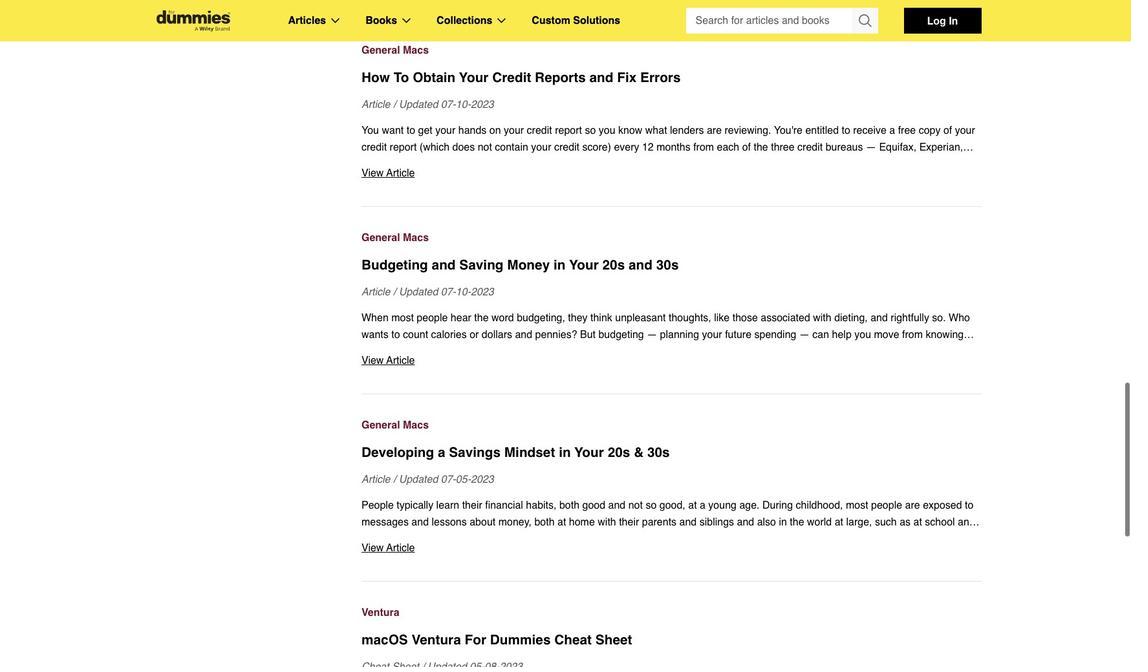 Task type: vqa. For each thing, say whether or not it's contained in the screenshot.
the top GENERAL MACS link
yes



Task type: locate. For each thing, give the bounding box(es) containing it.
30s for budgeting and saving money in your 20s and 30s
[[656, 257, 679, 273]]

view article for budgeting
[[362, 355, 415, 367]]

0 vertical spatial general macs link
[[362, 42, 982, 59]]

2 vertical spatial 07-
[[441, 474, 456, 486]]

general macs for budgeting
[[362, 232, 429, 244]]

3 macs from the top
[[403, 420, 429, 432]]

updated down obtain
[[399, 99, 438, 111]]

open article categories image
[[331, 18, 340, 23]]

updated for a
[[399, 474, 438, 486]]

view
[[362, 168, 384, 179], [362, 355, 384, 367], [362, 543, 384, 554]]

1 vertical spatial article / updated 07-10-2023
[[362, 287, 494, 298]]

macs up budgeting
[[403, 232, 429, 244]]

general macs up budgeting
[[362, 232, 429, 244]]

2 vertical spatial /
[[393, 474, 396, 486]]

2023 down credit
[[471, 99, 494, 111]]

general macs link up the budgeting and saving money in your 20s and 30s "link"
[[362, 230, 982, 246]]

20s
[[603, 257, 625, 273], [608, 445, 630, 461]]

your left credit
[[459, 70, 489, 85]]

view article
[[362, 168, 415, 179], [362, 355, 415, 367], [362, 543, 415, 554]]

2 10- from the top
[[456, 287, 471, 298]]

updated
[[399, 99, 438, 111], [399, 287, 438, 298], [399, 474, 438, 486]]

Search for articles and books text field
[[686, 8, 854, 34]]

2 vertical spatial general macs link
[[362, 417, 982, 434]]

0 vertical spatial in
[[554, 257, 566, 273]]

0 vertical spatial 20s
[[603, 257, 625, 273]]

1 horizontal spatial ventura
[[412, 633, 461, 648]]

2 vertical spatial view article
[[362, 543, 415, 554]]

0 vertical spatial view article
[[362, 168, 415, 179]]

article / updated 07-05-2023
[[362, 474, 494, 486]]

0 vertical spatial 10-
[[456, 99, 471, 111]]

1 vertical spatial 07-
[[441, 287, 456, 298]]

3 view from the top
[[362, 543, 384, 554]]

1 vertical spatial view article
[[362, 355, 415, 367]]

updated down budgeting
[[399, 287, 438, 298]]

1 vertical spatial updated
[[399, 287, 438, 298]]

3 updated from the top
[[399, 474, 438, 486]]

article / updated 07-10-2023 down obtain
[[362, 99, 494, 111]]

1 view article link from the top
[[362, 165, 982, 182]]

07-
[[441, 99, 456, 111], [441, 287, 456, 298], [441, 474, 456, 486]]

in inside developing a savings mindset in your 20s & 30s 'link'
[[559, 445, 571, 461]]

1 view from the top
[[362, 168, 384, 179]]

1 vertical spatial /
[[393, 287, 396, 298]]

general macs link up how to obtain your credit reports and fix errors link
[[362, 42, 982, 59]]

2 article / updated 07-10-2023 from the top
[[362, 287, 494, 298]]

2023 down savings
[[471, 474, 494, 486]]

30s inside 'link'
[[648, 445, 670, 461]]

0 vertical spatial ventura
[[362, 607, 400, 619]]

1 vertical spatial general macs
[[362, 232, 429, 244]]

1 general macs link from the top
[[362, 42, 982, 59]]

2023 for money
[[471, 287, 494, 298]]

view article for how
[[362, 168, 415, 179]]

your inside 'link'
[[575, 445, 604, 461]]

1 vertical spatial your
[[569, 257, 599, 273]]

2 vertical spatial macs
[[403, 420, 429, 432]]

in
[[949, 14, 958, 27]]

0 vertical spatial general
[[362, 45, 400, 56]]

2 general macs link from the top
[[362, 230, 982, 246]]

savings
[[449, 445, 501, 461]]

general
[[362, 45, 400, 56], [362, 232, 400, 244], [362, 420, 400, 432]]

2 vertical spatial 2023
[[471, 474, 494, 486]]

general macs for developing
[[362, 420, 429, 432]]

group
[[686, 8, 878, 34]]

1 article / updated 07-10-2023 from the top
[[362, 99, 494, 111]]

a
[[438, 445, 445, 461]]

3 general from the top
[[362, 420, 400, 432]]

1 vertical spatial in
[[559, 445, 571, 461]]

general up how
[[362, 45, 400, 56]]

0 vertical spatial view
[[362, 168, 384, 179]]

general up developing
[[362, 420, 400, 432]]

2023 down saving in the top left of the page
[[471, 287, 494, 298]]

1 general macs from the top
[[362, 45, 429, 56]]

sheet
[[596, 633, 632, 648]]

how to obtain your credit reports and fix errors link
[[362, 68, 982, 87]]

30s
[[656, 257, 679, 273], [648, 445, 670, 461]]

open collections list image
[[498, 18, 506, 23]]

2 view article from the top
[[362, 355, 415, 367]]

articles
[[288, 15, 326, 27]]

1 / from the top
[[393, 99, 396, 111]]

updated down developing
[[399, 474, 438, 486]]

2 vertical spatial view article link
[[362, 540, 982, 557]]

2 horizontal spatial and
[[629, 257, 653, 273]]

general macs up developing
[[362, 420, 429, 432]]

in inside the budgeting and saving money in your 20s and 30s "link"
[[554, 257, 566, 273]]

2 vertical spatial updated
[[399, 474, 438, 486]]

general macs link
[[362, 42, 982, 59], [362, 230, 982, 246], [362, 417, 982, 434]]

1 vertical spatial view
[[362, 355, 384, 367]]

10- down saving in the top left of the page
[[456, 287, 471, 298]]

2 view from the top
[[362, 355, 384, 367]]

macs for and
[[403, 232, 429, 244]]

/
[[393, 99, 396, 111], [393, 287, 396, 298], [393, 474, 396, 486]]

2 updated from the top
[[399, 287, 438, 298]]

general macs
[[362, 45, 429, 56], [362, 232, 429, 244], [362, 420, 429, 432]]

macs for to
[[403, 45, 429, 56]]

article
[[362, 99, 390, 111], [386, 168, 415, 179], [362, 287, 390, 298], [386, 355, 415, 367], [362, 474, 390, 486], [386, 543, 415, 554]]

30s inside "link"
[[656, 257, 679, 273]]

2 general from the top
[[362, 232, 400, 244]]

ventura left for
[[412, 633, 461, 648]]

0 vertical spatial 2023
[[471, 99, 494, 111]]

general macs up to
[[362, 45, 429, 56]]

0 vertical spatial 07-
[[441, 99, 456, 111]]

2 07- from the top
[[441, 287, 456, 298]]

ventura
[[362, 607, 400, 619], [412, 633, 461, 648]]

20s inside "link"
[[603, 257, 625, 273]]

ventura up macos
[[362, 607, 400, 619]]

2 vertical spatial general
[[362, 420, 400, 432]]

3 general macs link from the top
[[362, 417, 982, 434]]

/ down developing
[[393, 474, 396, 486]]

20s inside 'link'
[[608, 445, 630, 461]]

3 view article from the top
[[362, 543, 415, 554]]

macs up to
[[403, 45, 429, 56]]

0 vertical spatial /
[[393, 99, 396, 111]]

2 vertical spatial view
[[362, 543, 384, 554]]

budgeting
[[362, 257, 428, 273]]

2 vertical spatial your
[[575, 445, 604, 461]]

1 vertical spatial general
[[362, 232, 400, 244]]

10- for saving
[[456, 287, 471, 298]]

/ down budgeting
[[393, 287, 396, 298]]

2 macs from the top
[[403, 232, 429, 244]]

3 07- from the top
[[441, 474, 456, 486]]

10- down how to obtain your credit reports and fix errors
[[456, 99, 471, 111]]

2 general macs from the top
[[362, 232, 429, 244]]

your
[[459, 70, 489, 85], [569, 257, 599, 273], [575, 445, 604, 461]]

view article link for developing a savings mindset in your 20s & 30s
[[362, 540, 982, 557]]

1 vertical spatial 10-
[[456, 287, 471, 298]]

1 vertical spatial general macs link
[[362, 230, 982, 246]]

view for how to obtain your credit reports and fix errors
[[362, 168, 384, 179]]

and
[[590, 70, 614, 85], [432, 257, 456, 273], [629, 257, 653, 273]]

2 view article link from the top
[[362, 353, 982, 369]]

general macs for how
[[362, 45, 429, 56]]

in
[[554, 257, 566, 273], [559, 445, 571, 461]]

10-
[[456, 99, 471, 111], [456, 287, 471, 298]]

in right the mindset
[[559, 445, 571, 461]]

1 07- from the top
[[441, 99, 456, 111]]

1 2023 from the top
[[471, 99, 494, 111]]

custom solutions
[[532, 15, 621, 27]]

/ for budgeting
[[393, 287, 396, 298]]

how
[[362, 70, 390, 85]]

collections
[[437, 15, 493, 27]]

in right the money
[[554, 257, 566, 273]]

article / updated 07-10-2023 for and
[[362, 287, 494, 298]]

general up budgeting
[[362, 232, 400, 244]]

3 general macs from the top
[[362, 420, 429, 432]]

developing
[[362, 445, 434, 461]]

2023
[[471, 99, 494, 111], [471, 287, 494, 298], [471, 474, 494, 486]]

article / updated 07-10-2023 down budgeting
[[362, 287, 494, 298]]

general for budgeting
[[362, 232, 400, 244]]

1 vertical spatial macs
[[403, 232, 429, 244]]

view article link
[[362, 165, 982, 182], [362, 353, 982, 369], [362, 540, 982, 557]]

books
[[366, 15, 397, 27]]

07- for savings
[[441, 474, 456, 486]]

/ down to
[[393, 99, 396, 111]]

1 vertical spatial 20s
[[608, 445, 630, 461]]

1 vertical spatial 2023
[[471, 287, 494, 298]]

2 vertical spatial general macs
[[362, 420, 429, 432]]

dummies
[[490, 633, 551, 648]]

&
[[634, 445, 644, 461]]

2 / from the top
[[393, 287, 396, 298]]

ventura link
[[362, 605, 982, 622]]

view for developing a savings mindset in your 20s & 30s
[[362, 543, 384, 554]]

1 general from the top
[[362, 45, 400, 56]]

0 vertical spatial general macs
[[362, 45, 429, 56]]

3 / from the top
[[393, 474, 396, 486]]

2 2023 from the top
[[471, 287, 494, 298]]

your right the money
[[569, 257, 599, 273]]

general macs link up developing a savings mindset in your 20s & 30s 'link'
[[362, 417, 982, 434]]

your left &
[[575, 445, 604, 461]]

mindset
[[504, 445, 555, 461]]

article / updated 07-10-2023
[[362, 99, 494, 111], [362, 287, 494, 298]]

1 macs from the top
[[403, 45, 429, 56]]

1 10- from the top
[[456, 99, 471, 111]]

0 vertical spatial updated
[[399, 99, 438, 111]]

open book categories image
[[402, 18, 411, 23]]

view article for developing
[[362, 543, 415, 554]]

macs up developing
[[403, 420, 429, 432]]

1 vertical spatial view article link
[[362, 353, 982, 369]]

1 view article from the top
[[362, 168, 415, 179]]

1 updated from the top
[[399, 99, 438, 111]]

/ for how
[[393, 99, 396, 111]]

1 vertical spatial 30s
[[648, 445, 670, 461]]

0 vertical spatial macs
[[403, 45, 429, 56]]

0 vertical spatial view article link
[[362, 165, 982, 182]]

3 view article link from the top
[[362, 540, 982, 557]]

3 2023 from the top
[[471, 474, 494, 486]]

your inside "link"
[[569, 257, 599, 273]]

0 vertical spatial article / updated 07-10-2023
[[362, 99, 494, 111]]

general macs link for developing a savings mindset in your 20s & 30s
[[362, 417, 982, 434]]

macs
[[403, 45, 429, 56], [403, 232, 429, 244], [403, 420, 429, 432]]

0 vertical spatial 30s
[[656, 257, 679, 273]]

0 horizontal spatial and
[[432, 257, 456, 273]]



Task type: describe. For each thing, give the bounding box(es) containing it.
obtain
[[413, 70, 456, 85]]

developing a savings mindset in your 20s & 30s
[[362, 445, 670, 461]]

07- for saving
[[441, 287, 456, 298]]

macos ventura for dummies cheat sheet
[[362, 633, 632, 648]]

how to obtain your credit reports and fix errors
[[362, 70, 681, 85]]

developing a savings mindset in your 20s & 30s link
[[362, 443, 982, 463]]

/ for developing
[[393, 474, 396, 486]]

logo image
[[150, 10, 236, 31]]

0 horizontal spatial ventura
[[362, 607, 400, 619]]

view article link for how to obtain your credit reports and fix errors
[[362, 165, 982, 182]]

general for developing
[[362, 420, 400, 432]]

credit
[[492, 70, 531, 85]]

to
[[394, 70, 409, 85]]

errors
[[641, 70, 681, 85]]

money
[[507, 257, 550, 273]]

1 horizontal spatial and
[[590, 70, 614, 85]]

article / updated 07-10-2023 for to
[[362, 99, 494, 111]]

updated for and
[[399, 287, 438, 298]]

in for money
[[554, 257, 566, 273]]

05-
[[456, 474, 471, 486]]

solutions
[[573, 15, 621, 27]]

1 vertical spatial ventura
[[412, 633, 461, 648]]

macos
[[362, 633, 408, 648]]

reports
[[535, 70, 586, 85]]

for
[[465, 633, 487, 648]]

10- for obtain
[[456, 99, 471, 111]]

custom
[[532, 15, 571, 27]]

cookie consent banner dialog
[[0, 621, 1132, 668]]

view for budgeting and saving money in your 20s and 30s
[[362, 355, 384, 367]]

2023 for mindset
[[471, 474, 494, 486]]

2023 for your
[[471, 99, 494, 111]]

your for money
[[569, 257, 599, 273]]

your for mindset
[[575, 445, 604, 461]]

budgeting and saving money in your 20s and 30s link
[[362, 256, 982, 275]]

view article link for budgeting and saving money in your 20s and 30s
[[362, 353, 982, 369]]

07- for obtain
[[441, 99, 456, 111]]

custom solutions link
[[532, 12, 621, 29]]

general macs link for how to obtain your credit reports and fix errors
[[362, 42, 982, 59]]

log
[[927, 14, 946, 27]]

0 vertical spatial your
[[459, 70, 489, 85]]

general macs link for budgeting and saving money in your 20s and 30s
[[362, 230, 982, 246]]

updated for to
[[399, 99, 438, 111]]

general for how
[[362, 45, 400, 56]]

saving
[[460, 257, 504, 273]]

cheat
[[555, 633, 592, 648]]

log in link
[[904, 8, 982, 34]]

20s for &
[[608, 445, 630, 461]]

budgeting and saving money in your 20s and 30s
[[362, 257, 679, 273]]

30s for developing a savings mindset in your 20s & 30s
[[648, 445, 670, 461]]

macs for a
[[403, 420, 429, 432]]

20s for and
[[603, 257, 625, 273]]

log in
[[927, 14, 958, 27]]

fix
[[617, 70, 637, 85]]

in for mindset
[[559, 445, 571, 461]]

macos ventura for dummies cheat sheet link
[[362, 631, 982, 650]]



